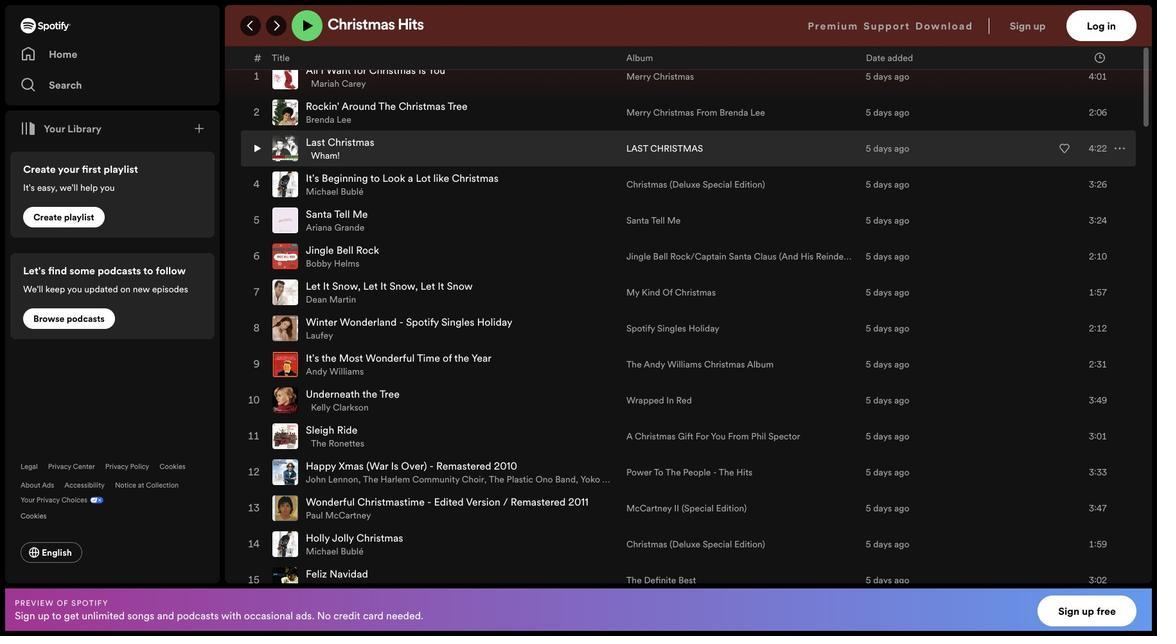 Task type: vqa. For each thing, say whether or not it's contained in the screenshot.


Task type: describe. For each thing, give the bounding box(es) containing it.
beginning
[[322, 171, 368, 185]]

unlimited
[[82, 609, 125, 623]]

12 ago from the top
[[895, 466, 910, 479]]

days for time
[[874, 358, 893, 371]]

winter wonderland - spotify singles holiday laufey
[[306, 315, 513, 342]]

3:33
[[1090, 466, 1108, 479]]

5 days ago for it
[[866, 286, 910, 299]]

christmas (deluxe special edition) link for it's beginning to look a lot like christmas
[[627, 178, 766, 191]]

(deluxe for it's beginning to look a lot like christmas
[[670, 178, 701, 191]]

your library
[[44, 122, 102, 136]]

about ads link
[[21, 481, 54, 491]]

playlist inside button
[[64, 211, 94, 224]]

spotify image
[[21, 18, 71, 33]]

sign inside preview of spotify sign up to get unlimited songs and podcasts with occasional ads. no credit card needed.
[[15, 609, 35, 623]]

1 vertical spatial album
[[748, 358, 774, 371]]

yoko o no
[[306, 473, 610, 499]]

3:24
[[1090, 214, 1108, 227]]

edition) for christmas
[[735, 178, 766, 191]]

5 days ago for singles
[[866, 322, 910, 335]]

# row
[[241, 46, 1137, 69]]

search link
[[21, 72, 204, 98]]

christmas
[[651, 142, 704, 155]]

let it snow, let it snow, let it snow cell
[[273, 275, 617, 310]]

legal
[[21, 462, 38, 472]]

ride
[[337, 423, 358, 437]]

dean
[[306, 293, 327, 306]]

privacy center link
[[48, 462, 95, 472]]

christmas up definite
[[627, 538, 668, 551]]

christmas down spotify singles holiday link
[[705, 358, 746, 371]]

it's inside create your first playlist it's easy, we'll help you
[[23, 181, 35, 194]]

3:26
[[1090, 178, 1108, 191]]

power to the people - the hits
[[627, 466, 753, 479]]

3 ago from the top
[[895, 142, 910, 155]]

me for santa tell me
[[668, 214, 681, 227]]

it's beginning to look a lot like christmas cell
[[273, 167, 617, 202]]

1 horizontal spatial holiday
[[689, 322, 720, 335]]

choices
[[61, 496, 87, 505]]

christmas right a
[[635, 430, 676, 443]]

wrapped in red
[[627, 394, 692, 407]]

(special
[[682, 502, 714, 515]]

santa for santa tell me ariana grande
[[306, 207, 332, 221]]

tree inside underneath the tree kelly clarkson
[[380, 387, 400, 401]]

the left harlem at the left bottom of page
[[363, 473, 379, 486]]

days for clarkson
[[874, 394, 893, 407]]

create playlist button
[[23, 207, 105, 228]]

all i want for christmas is you cell
[[273, 59, 617, 94]]

privacy for privacy center
[[48, 462, 71, 472]]

at
[[138, 481, 144, 491]]

merry for all i want for christmas is you
[[627, 70, 651, 83]]

2 snow, from the left
[[390, 279, 418, 293]]

underneath the tree link
[[306, 387, 400, 401]]

spotify inside winter wonderland - spotify singles holiday laufey
[[406, 315, 439, 329]]

11 days from the top
[[874, 430, 893, 443]]

edited
[[434, 495, 464, 509]]

it's the most wonderful time of the year cell
[[273, 347, 617, 382]]

with
[[221, 609, 241, 623]]

josé
[[306, 581, 325, 594]]

1 horizontal spatial mccartney
[[627, 502, 672, 515]]

(war
[[367, 459, 389, 473]]

follow
[[156, 264, 186, 278]]

christmas hits
[[328, 18, 424, 33]]

days for singles
[[874, 322, 893, 335]]

1 horizontal spatial lee
[[751, 106, 766, 119]]

2 , from the left
[[485, 473, 487, 486]]

michael bublé link for jolly
[[306, 545, 364, 558]]

support
[[864, 19, 911, 33]]

ariana grande link
[[306, 221, 365, 234]]

for
[[354, 63, 367, 77]]

singles inside winter wonderland - spotify singles holiday laufey
[[442, 315, 475, 329]]

happy xmas (war is over) - remastered 2010 link
[[306, 459, 518, 473]]

edition) for 2011
[[717, 502, 747, 515]]

spotify singles holiday link
[[627, 322, 720, 335]]

title
[[272, 51, 290, 64]]

privacy down "ads"
[[37, 496, 60, 505]]

bublé inside holly jolly christmas michael bublé
[[341, 545, 364, 558]]

wonderful inside wonderful christmastime - edited version / remastered 2011 paul mccartney
[[306, 495, 355, 509]]

winter
[[306, 315, 337, 329]]

christmas inside last christmas wham!
[[328, 135, 375, 149]]

(deluxe for holly jolly christmas
[[670, 538, 701, 551]]

5 days ago for grande
[[866, 214, 910, 227]]

1 horizontal spatial williams
[[668, 358, 702, 371]]

happy xmas (war is over) - remastered 2010
[[306, 459, 518, 473]]

christmas inside "it's beginning to look a lot like christmas michael bublé"
[[452, 171, 499, 185]]

11 5 days ago from the top
[[866, 430, 910, 443]]

christmas inside holly jolly christmas michael bublé
[[357, 531, 403, 545]]

your for your library
[[44, 122, 65, 136]]

christmas down # row
[[654, 70, 695, 83]]

tree inside rockin' around the christmas tree brenda lee
[[448, 99, 468, 113]]

get
[[64, 609, 79, 623]]

we'll
[[60, 181, 78, 194]]

michael inside "it's beginning to look a lot like christmas michael bublé"
[[306, 185, 339, 198]]

ads
[[42, 481, 54, 491]]

ago for a
[[895, 178, 910, 191]]

browse podcasts link
[[23, 309, 115, 329]]

happy
[[306, 459, 336, 473]]

0 horizontal spatial cookies
[[21, 512, 47, 521]]

#
[[254, 50, 262, 65]]

in
[[1108, 19, 1117, 33]]

the inside rockin' around the christmas tree brenda lee
[[379, 99, 396, 113]]

wonderful inside it's the most wonderful time of the year andy williams
[[366, 351, 415, 365]]

special for it's beginning to look a lot like christmas
[[703, 178, 733, 191]]

home link
[[21, 41, 204, 67]]

holiday inside winter wonderland - spotify singles holiday laufey
[[477, 315, 513, 329]]

santa tell me cell
[[273, 203, 617, 238]]

the left definite
[[627, 574, 642, 587]]

log in button
[[1067, 10, 1137, 41]]

keep
[[45, 283, 65, 296]]

wham! link
[[311, 149, 340, 162]]

ago for it
[[895, 286, 910, 299]]

no
[[306, 486, 316, 499]]

bublé inside "it's beginning to look a lot like christmas michael bublé"
[[341, 185, 364, 198]]

christmas (deluxe special edition) link for holly jolly christmas
[[627, 538, 766, 551]]

brenda lee link
[[306, 113, 352, 126]]

1 horizontal spatial cookies
[[160, 462, 186, 472]]

create for playlist
[[33, 211, 62, 224]]

most
[[339, 351, 363, 365]]

days for bublé
[[874, 538, 893, 551]]

mariah
[[311, 77, 340, 90]]

last christmas cell
[[273, 131, 617, 166]]

podcasts inside let's find some podcasts to follow we'll keep you updated on new episodes
[[98, 264, 141, 278]]

your privacy choices button
[[21, 496, 87, 505]]

3 it from the left
[[438, 279, 445, 293]]

let's
[[23, 264, 46, 278]]

brenda inside rockin' around the christmas tree brenda lee
[[306, 113, 335, 126]]

remastered for 2011
[[511, 495, 566, 509]]

last
[[306, 135, 325, 149]]

christmas inside rockin' around the christmas tree brenda lee
[[399, 99, 446, 113]]

5 days ago for a
[[866, 178, 910, 191]]

days for version
[[874, 502, 893, 515]]

rock
[[356, 243, 379, 257]]

browse podcasts
[[33, 312, 105, 325]]

3:02
[[1090, 574, 1108, 587]]

holly jolly christmas cell
[[273, 527, 617, 562]]

0 horizontal spatial cookies link
[[21, 508, 57, 522]]

want
[[327, 63, 351, 77]]

is inside all i want for christmas is you mariah carey
[[419, 63, 426, 77]]

merry christmas
[[627, 70, 695, 83]]

privacy for privacy policy
[[105, 462, 128, 472]]

3:02 cell
[[1049, 563, 1126, 598]]

3 let from the left
[[421, 279, 435, 293]]

rockin'
[[306, 99, 340, 113]]

the for tree
[[363, 387, 378, 401]]

michael inside holly jolly christmas michael bublé
[[306, 545, 339, 558]]

a christmas gift for you from phil spector
[[627, 430, 801, 443]]

12 days from the top
[[874, 466, 893, 479]]

christmas (deluxe special edition) for it's beginning to look a lot like christmas
[[627, 178, 766, 191]]

the right "people"
[[719, 466, 735, 479]]

12 5 from the top
[[866, 466, 872, 479]]

/
[[503, 495, 508, 509]]

ago for clarkson
[[895, 394, 910, 407]]

5 days ago for version
[[866, 502, 910, 515]]

paul mccartney link
[[306, 509, 371, 522]]

1 it from the left
[[323, 279, 330, 293]]

ago for christmas
[[895, 70, 910, 83]]

1 , from the left
[[359, 473, 361, 486]]

community
[[413, 473, 460, 486]]

5 for bublé
[[866, 538, 872, 551]]

download button
[[916, 10, 974, 41]]

underneath the tree kelly clarkson
[[306, 387, 400, 414]]

1:59
[[1090, 538, 1108, 551]]

english
[[42, 546, 72, 559]]

3:49
[[1090, 394, 1108, 407]]

notice
[[115, 481, 136, 491]]

to inside preview of spotify sign up to get unlimited songs and podcasts with occasional ads. no credit card needed.
[[52, 609, 61, 623]]

ago for tree
[[895, 106, 910, 119]]

notice at collection
[[115, 481, 179, 491]]

it's for it's the most wonderful time of the year
[[306, 351, 319, 365]]

1 horizontal spatial from
[[728, 430, 749, 443]]

occasional
[[244, 609, 293, 623]]

0 horizontal spatial santa tell me link
[[306, 207, 368, 221]]

center
[[73, 462, 95, 472]]

the right to
[[666, 466, 681, 479]]

ii
[[675, 502, 680, 515]]

laufey link
[[306, 329, 333, 342]]

holly jolly christmas michael bublé
[[306, 531, 403, 558]]

rockin' around the christmas tree brenda lee
[[306, 99, 468, 126]]

15 days from the top
[[874, 574, 893, 587]]

days for grande
[[874, 214, 893, 227]]

kelly clarkson link
[[311, 401, 369, 414]]

john
[[306, 473, 326, 486]]

mccartney inside wonderful christmastime - edited version / remastered 2011 paul mccartney
[[325, 509, 371, 522]]

days for tree
[[874, 106, 893, 119]]

in
[[667, 394, 674, 407]]

power to the people - the hits link
[[627, 466, 753, 479]]

harlem
[[381, 473, 410, 486]]

sign up button
[[1005, 10, 1067, 41]]

playlist inside create your first playlist it's easy, we'll help you
[[104, 162, 138, 176]]

4:01 cell
[[1049, 59, 1126, 94]]

preview of spotify sign up to get unlimited songs and podcasts with occasional ads. no credit card needed.
[[15, 598, 424, 623]]

go back image
[[246, 21, 256, 31]]

lennon
[[328, 473, 359, 486]]

3 5 from the top
[[866, 142, 872, 155]]

choir
[[462, 473, 485, 486]]

ago for time
[[895, 358, 910, 371]]

wonderful christmastime - edited version / remastered 2011 cell
[[273, 491, 617, 526]]

5 days ago for christmas
[[866, 70, 910, 83]]



Task type: locate. For each thing, give the bounding box(es) containing it.
5 days ago for helms
[[866, 250, 910, 263]]

browse
[[33, 312, 65, 325]]

top bar and user menu element
[[225, 5, 1153, 46]]

7 days from the top
[[874, 286, 893, 299]]

merry christmas from brenda lee
[[627, 106, 766, 119]]

1 vertical spatial edition)
[[717, 502, 747, 515]]

kind
[[642, 286, 661, 299]]

2:10
[[1090, 250, 1108, 263]]

it up wonderland
[[381, 279, 387, 293]]

5 days ago for time
[[866, 358, 910, 371]]

to inside let's find some podcasts to follow we'll keep you updated on new episodes
[[143, 264, 153, 278]]

1 vertical spatial michael bublé link
[[306, 545, 364, 558]]

0 horizontal spatial williams
[[330, 365, 364, 378]]

3 days from the top
[[874, 142, 893, 155]]

yoko o no link
[[306, 473, 611, 499]]

your
[[44, 122, 65, 136], [21, 496, 35, 505]]

create up the easy,
[[23, 162, 56, 176]]

14 5 from the top
[[866, 538, 872, 551]]

date added
[[867, 51, 914, 64]]

14 days from the top
[[874, 538, 893, 551]]

my kind of christmas
[[627, 286, 716, 299]]

8 5 days ago from the top
[[866, 322, 910, 335]]

0 vertical spatial merry
[[627, 70, 651, 83]]

mccartney left ii
[[627, 502, 672, 515]]

up left log
[[1034, 19, 1046, 33]]

red
[[677, 394, 692, 407]]

merry
[[627, 70, 651, 83], [627, 106, 651, 119]]

, left (war
[[359, 473, 361, 486]]

you inside let's find some podcasts to follow we'll keep you updated on new episodes
[[67, 283, 82, 296]]

2 ago from the top
[[895, 106, 910, 119]]

duration element
[[1096, 52, 1106, 63]]

spotify down my
[[627, 322, 655, 335]]

the left plastic in the left bottom of the page
[[489, 473, 505, 486]]

1 horizontal spatial to
[[143, 264, 153, 278]]

cookies down your privacy choices button
[[21, 512, 47, 521]]

you right help
[[100, 181, 115, 194]]

0 vertical spatial podcasts
[[98, 264, 141, 278]]

podcasts down updated
[[67, 312, 105, 325]]

main element
[[5, 5, 220, 584]]

5 for time
[[866, 358, 872, 371]]

merry down # row
[[627, 70, 651, 83]]

of right preview
[[57, 598, 69, 609]]

2 5 days ago from the top
[[866, 106, 910, 119]]

hits down phil
[[737, 466, 753, 479]]

0 vertical spatial edition)
[[735, 178, 766, 191]]

last
[[627, 142, 649, 155]]

2 vertical spatial to
[[52, 609, 61, 623]]

1 horizontal spatial santa tell me link
[[627, 214, 681, 227]]

15 5 days ago from the top
[[866, 574, 910, 587]]

christmas (deluxe special edition) link down christmas
[[627, 178, 766, 191]]

3 , from the left
[[576, 473, 579, 486]]

ago for grande
[[895, 214, 910, 227]]

up left get
[[38, 609, 50, 623]]

playlist right the first
[[104, 162, 138, 176]]

christmas (deluxe special edition) for holly jolly christmas
[[627, 538, 766, 551]]

mccartney
[[627, 502, 672, 515], [325, 509, 371, 522]]

, left yoko at the right of page
[[576, 473, 579, 486]]

0 vertical spatial special
[[703, 178, 733, 191]]

ariana
[[306, 221, 332, 234]]

11 5 from the top
[[866, 430, 872, 443]]

1 snow, from the left
[[332, 279, 361, 293]]

1 michael bublé link from the top
[[306, 185, 364, 198]]

michael bublé link for beginning
[[306, 185, 364, 198]]

california consumer privacy act (ccpa) opt-out icon image
[[87, 496, 104, 508]]

singles down my kind of christmas "link"
[[658, 322, 687, 335]]

last christmas link
[[306, 135, 375, 149]]

2 horizontal spatial to
[[371, 171, 380, 185]]

jolly
[[332, 531, 354, 545]]

special down (special
[[703, 538, 733, 551]]

wrapped
[[627, 394, 665, 407]]

up inside preview of spotify sign up to get unlimited songs and podcasts with occasional ads. no credit card needed.
[[38, 609, 50, 623]]

ago for helms
[[895, 250, 910, 263]]

9 ago from the top
[[895, 358, 910, 371]]

8 5 from the top
[[866, 322, 872, 335]]

underneath the tree cell
[[273, 383, 617, 418]]

3 5 days ago from the top
[[866, 142, 910, 155]]

edition)
[[735, 178, 766, 191], [717, 502, 747, 515], [735, 538, 766, 551]]

5 for helms
[[866, 250, 872, 263]]

you inside all i want for christmas is you mariah carey
[[428, 63, 446, 77]]

sign up free button
[[1038, 596, 1137, 627]]

your
[[58, 162, 79, 176]]

your inside button
[[44, 122, 65, 136]]

1 vertical spatial create
[[33, 211, 62, 224]]

snow, down helms
[[332, 279, 361, 293]]

0 horizontal spatial andy
[[306, 365, 327, 378]]

andy inside it's the most wonderful time of the year andy williams
[[306, 365, 327, 378]]

2 let from the left
[[363, 279, 378, 293]]

christmas right jolly
[[357, 531, 403, 545]]

days for it
[[874, 286, 893, 299]]

the inside sleigh ride the ronettes
[[311, 437, 327, 450]]

sleigh ride cell
[[273, 419, 617, 454]]

credit
[[334, 609, 361, 623]]

christmas hits grid
[[226, 24, 1152, 636]]

the up happy
[[311, 437, 327, 450]]

0 horizontal spatial brenda
[[306, 113, 335, 126]]

14 ago from the top
[[895, 538, 910, 551]]

- left edited
[[428, 495, 432, 509]]

5 for clarkson
[[866, 394, 872, 407]]

sleigh ride the ronettes
[[306, 423, 365, 450]]

playlist down help
[[64, 211, 94, 224]]

andy williams link
[[306, 365, 364, 378]]

0 vertical spatial to
[[371, 171, 380, 185]]

sign for sign up
[[1010, 19, 1032, 33]]

# column header
[[254, 46, 262, 69]]

1 horizontal spatial ,
[[485, 473, 487, 486]]

create for your
[[23, 162, 56, 176]]

my kind of christmas link
[[627, 286, 716, 299]]

christmas inside all i want for christmas is you mariah carey
[[369, 63, 416, 77]]

1 vertical spatial playlist
[[64, 211, 94, 224]]

4:22 cell
[[1049, 131, 1126, 166]]

13 5 days ago from the top
[[866, 502, 910, 515]]

create playlist
[[33, 211, 94, 224]]

0 horizontal spatial remastered
[[437, 459, 492, 473]]

williams inside it's the most wonderful time of the year andy williams
[[330, 365, 364, 378]]

hits inside top bar and user menu element
[[398, 18, 424, 33]]

1 vertical spatial special
[[703, 538, 733, 551]]

version
[[466, 495, 501, 509]]

christmas down all i want for christmas is you cell
[[399, 99, 446, 113]]

1 ago from the top
[[895, 70, 910, 83]]

0 vertical spatial you
[[100, 181, 115, 194]]

is up rockin' around the christmas tree cell
[[419, 63, 426, 77]]

1 5 days ago from the top
[[866, 70, 910, 83]]

wonderland
[[340, 315, 397, 329]]

8 days from the top
[[874, 322, 893, 335]]

sign for sign up free
[[1059, 604, 1080, 618]]

0 vertical spatial wonderful
[[366, 351, 415, 365]]

you
[[428, 63, 446, 77], [711, 430, 726, 443]]

7 5 from the top
[[866, 286, 872, 299]]

0 horizontal spatial you
[[428, 63, 446, 77]]

mccartney up jolly
[[325, 509, 371, 522]]

0 horizontal spatial wonderful
[[306, 495, 355, 509]]

hits
[[398, 18, 424, 33], [737, 466, 753, 479]]

album inside # row
[[627, 51, 653, 64]]

1 horizontal spatial andy
[[644, 358, 666, 371]]

1 vertical spatial bublé
[[341, 545, 364, 558]]

4 days from the top
[[874, 178, 893, 191]]

to inside "it's beginning to look a lot like christmas michael bublé"
[[371, 171, 380, 185]]

tell for santa tell me ariana grande
[[334, 207, 350, 221]]

1 christmas (deluxe special edition) link from the top
[[627, 178, 766, 191]]

premium support download
[[808, 19, 974, 33]]

, up the version
[[485, 473, 487, 486]]

1 horizontal spatial your
[[44, 122, 65, 136]]

plastic
[[507, 473, 534, 486]]

best
[[679, 574, 697, 587]]

1 vertical spatial podcasts
[[67, 312, 105, 325]]

1 horizontal spatial is
[[419, 63, 426, 77]]

no
[[317, 609, 331, 623]]

1 horizontal spatial sign
[[1010, 19, 1032, 33]]

santa for santa tell me
[[627, 214, 650, 227]]

wonderful down "john lennon" link
[[306, 495, 355, 509]]

the plastic ono band link
[[489, 473, 576, 486]]

christmas up christmas
[[654, 106, 695, 119]]

feliciano
[[327, 581, 364, 594]]

2 michael bublé link from the top
[[306, 545, 364, 558]]

1 horizontal spatial let
[[363, 279, 378, 293]]

5 ago from the top
[[895, 214, 910, 227]]

0 horizontal spatial sign
[[15, 609, 35, 623]]

spotify up time
[[406, 315, 439, 329]]

andy up underneath
[[306, 365, 327, 378]]

2 (deluxe from the top
[[670, 538, 701, 551]]

1 vertical spatial merry
[[627, 106, 651, 119]]

singles down let it snow, let it snow, let it snow cell
[[442, 315, 475, 329]]

1 horizontal spatial brenda
[[720, 106, 749, 119]]

5 days ago for tree
[[866, 106, 910, 119]]

1 horizontal spatial of
[[443, 351, 452, 365]]

1 vertical spatial wonderful
[[306, 495, 355, 509]]

2 vertical spatial edition)
[[735, 538, 766, 551]]

2 vertical spatial podcasts
[[177, 609, 219, 623]]

5 for tree
[[866, 106, 872, 119]]

christmas (deluxe special edition)
[[627, 178, 766, 191], [627, 538, 766, 551]]

snow, up winter wonderland - spotify singles holiday link
[[390, 279, 418, 293]]

tree down it's the most wonderful time of the year andy williams
[[380, 387, 400, 401]]

- inside happy xmas (war is over) - remastered 2010 cell
[[430, 459, 434, 473]]

christmas down brenda lee link
[[328, 135, 375, 149]]

the up wrapped
[[627, 358, 642, 371]]

santa tell me ariana grande
[[306, 207, 368, 234]]

special down christmas
[[703, 178, 733, 191]]

bublé up santa tell me ariana grande
[[341, 185, 364, 198]]

0 horizontal spatial ,
[[359, 473, 361, 486]]

podcasts right and
[[177, 609, 219, 623]]

5 for singles
[[866, 322, 872, 335]]

winter wonderland - spotify singles holiday cell
[[273, 311, 617, 346]]

your library button
[[15, 116, 107, 141]]

ads.
[[296, 609, 315, 623]]

it's beginning to look a lot like christmas michael bublé
[[306, 171, 499, 198]]

of right time
[[443, 351, 452, 365]]

happy xmas (war is over) - remastered 2010 cell
[[273, 455, 617, 499]]

the left most in the left of the page
[[322, 351, 337, 365]]

feliz navidad cell
[[273, 563, 617, 598]]

1 vertical spatial of
[[57, 598, 69, 609]]

1 horizontal spatial snow,
[[390, 279, 418, 293]]

13 ago from the top
[[895, 502, 910, 515]]

1 vertical spatial tree
[[380, 387, 400, 401]]

merry christmas link
[[627, 70, 695, 83]]

5 for grande
[[866, 214, 872, 227]]

let down the 'bobby'
[[306, 279, 321, 293]]

cookies up collection
[[160, 462, 186, 472]]

5 for a
[[866, 178, 872, 191]]

1 (deluxe from the top
[[670, 178, 701, 191]]

5 days ago for clarkson
[[866, 394, 910, 407]]

hits inside grid
[[737, 466, 753, 479]]

go forward image
[[271, 21, 282, 31]]

ago for version
[[895, 502, 910, 515]]

episodes
[[152, 283, 188, 296]]

0 horizontal spatial to
[[52, 609, 61, 623]]

0 vertical spatial christmas (deluxe special edition) link
[[627, 178, 766, 191]]

create inside button
[[33, 211, 62, 224]]

podcasts inside preview of spotify sign up to get unlimited songs and podcasts with occasional ads. no credit card needed.
[[177, 609, 219, 623]]

cookies link up collection
[[160, 462, 186, 472]]

the for most
[[322, 351, 337, 365]]

2 christmas (deluxe special edition) link from the top
[[627, 538, 766, 551]]

you up rockin' around the christmas tree cell
[[428, 63, 446, 77]]

2 special from the top
[[703, 538, 733, 551]]

1 days from the top
[[874, 70, 893, 83]]

5 5 days ago from the top
[[866, 214, 910, 227]]

podcasts inside browse podcasts link
[[67, 312, 105, 325]]

- down let it snow, let it snow, let it snow dean martin
[[399, 315, 404, 329]]

it's inside "it's beginning to look a lot like christmas michael bublé"
[[306, 171, 319, 185]]

0 vertical spatial michael bublé link
[[306, 185, 364, 198]]

bobby helms link
[[306, 257, 360, 270]]

jingle bell rock cell
[[273, 239, 617, 274]]

spotify singles holiday
[[627, 322, 720, 335]]

tell for santa tell me
[[652, 214, 665, 227]]

days for christmas
[[874, 70, 893, 83]]

lee
[[751, 106, 766, 119], [337, 113, 352, 126]]

days for a
[[874, 178, 893, 191]]

0 horizontal spatial is
[[391, 459, 399, 473]]

4 5 from the top
[[866, 178, 872, 191]]

ago for singles
[[895, 322, 910, 335]]

1 bublé from the top
[[341, 185, 364, 198]]

it's left the easy,
[[23, 181, 35, 194]]

spotify left songs
[[71, 598, 108, 609]]

5 days from the top
[[874, 214, 893, 227]]

6 5 from the top
[[866, 250, 872, 263]]

13 5 from the top
[[866, 502, 872, 515]]

0 horizontal spatial singles
[[442, 315, 475, 329]]

(deluxe down mccartney ii (special edition)
[[670, 538, 701, 551]]

jingle bell rock link
[[306, 243, 379, 257]]

rockin' around the christmas tree link
[[306, 99, 468, 113]]

6 days from the top
[[874, 250, 893, 263]]

the definite best
[[627, 574, 697, 587]]

1 horizontal spatial spotify
[[406, 315, 439, 329]]

it's down laufey link
[[306, 351, 319, 365]]

the left year
[[455, 351, 470, 365]]

0 horizontal spatial spotify
[[71, 598, 108, 609]]

special for holly jolly christmas
[[703, 538, 733, 551]]

1 vertical spatial michael
[[306, 545, 339, 558]]

tell inside santa tell me ariana grande
[[334, 207, 350, 221]]

1 horizontal spatial me
[[668, 214, 681, 227]]

it's inside it's the most wonderful time of the year andy williams
[[306, 351, 319, 365]]

15 ago from the top
[[895, 574, 910, 587]]

you inside create your first playlist it's easy, we'll help you
[[100, 181, 115, 194]]

christmas right of
[[675, 286, 716, 299]]

10 5 from the top
[[866, 394, 872, 407]]

holiday up year
[[477, 315, 513, 329]]

0 horizontal spatial your
[[21, 496, 35, 505]]

around
[[342, 99, 376, 113]]

christmas
[[328, 18, 395, 33], [369, 63, 416, 77], [654, 70, 695, 83], [399, 99, 446, 113], [654, 106, 695, 119], [328, 135, 375, 149], [452, 171, 499, 185], [627, 178, 668, 191], [675, 286, 716, 299], [705, 358, 746, 371], [635, 430, 676, 443], [357, 531, 403, 545], [627, 538, 668, 551]]

you for first
[[100, 181, 115, 194]]

michael bublé link up santa tell me ariana grande
[[306, 185, 364, 198]]

0 vertical spatial from
[[697, 106, 718, 119]]

of inside it's the most wonderful time of the year andy williams
[[443, 351, 452, 365]]

2 christmas (deluxe special edition) from the top
[[627, 538, 766, 551]]

premium button
[[808, 10, 859, 41]]

5 days ago for bublé
[[866, 538, 910, 551]]

1 let from the left
[[306, 279, 321, 293]]

it down bobby helms "link"
[[323, 279, 330, 293]]

bublé up navidad
[[341, 545, 364, 558]]

remastered for 2010
[[437, 459, 492, 473]]

1 horizontal spatial playlist
[[104, 162, 138, 176]]

christmas right for
[[369, 63, 416, 77]]

0 horizontal spatial hits
[[398, 18, 424, 33]]

0 horizontal spatial you
[[67, 283, 82, 296]]

0 horizontal spatial holiday
[[477, 315, 513, 329]]

it's the most wonderful time of the year andy williams
[[306, 351, 492, 378]]

14 5 days ago from the top
[[866, 538, 910, 551]]

10 5 days ago from the top
[[866, 394, 910, 407]]

christmas right like
[[452, 171, 499, 185]]

tell
[[334, 207, 350, 221], [652, 214, 665, 227]]

- right "people"
[[714, 466, 717, 479]]

ronettes
[[329, 437, 365, 450]]

of inside preview of spotify sign up to get unlimited songs and podcasts with occasional ads. no credit card needed.
[[57, 598, 69, 609]]

0 horizontal spatial of
[[57, 598, 69, 609]]

williams up red
[[668, 358, 702, 371]]

2 horizontal spatial spotify
[[627, 322, 655, 335]]

cookies link down your privacy choices
[[21, 508, 57, 522]]

2 it from the left
[[381, 279, 387, 293]]

lee inside rockin' around the christmas tree brenda lee
[[337, 113, 352, 126]]

10 days from the top
[[874, 394, 893, 407]]

underneath
[[306, 387, 360, 401]]

2 michael from the top
[[306, 545, 339, 558]]

0 vertical spatial christmas (deluxe special edition)
[[627, 178, 766, 191]]

0 vertical spatial (deluxe
[[670, 178, 701, 191]]

2 5 from the top
[[866, 106, 872, 119]]

2 bublé from the top
[[341, 545, 364, 558]]

santa inside santa tell me ariana grande
[[306, 207, 332, 221]]

up for sign up free
[[1083, 604, 1095, 618]]

last christmas wham!
[[306, 135, 375, 162]]

1 horizontal spatial singles
[[658, 322, 687, 335]]

michael up santa tell me ariana grande
[[306, 185, 339, 198]]

0 vertical spatial remastered
[[437, 459, 492, 473]]

1 vertical spatial you
[[711, 430, 726, 443]]

5 for christmas
[[866, 70, 872, 83]]

2 horizontal spatial sign
[[1059, 604, 1080, 618]]

album
[[627, 51, 653, 64], [748, 358, 774, 371]]

1 vertical spatial you
[[67, 283, 82, 296]]

up inside button
[[1034, 19, 1046, 33]]

create down the easy,
[[33, 211, 62, 224]]

carey
[[342, 77, 366, 90]]

your left library
[[44, 122, 65, 136]]

santa tell me
[[627, 214, 681, 227]]

0 horizontal spatial from
[[697, 106, 718, 119]]

0 vertical spatial tree
[[448, 99, 468, 113]]

your for your privacy choices
[[21, 496, 35, 505]]

year
[[472, 351, 492, 365]]

it's for it's beginning to look a lot like christmas
[[306, 171, 319, 185]]

0 horizontal spatial the
[[322, 351, 337, 365]]

0 horizontal spatial snow,
[[332, 279, 361, 293]]

is right (war
[[391, 459, 399, 473]]

let left snow
[[421, 279, 435, 293]]

you for some
[[67, 283, 82, 296]]

0 vertical spatial create
[[23, 162, 56, 176]]

1 horizontal spatial tree
[[448, 99, 468, 113]]

0 vertical spatial cookies
[[160, 462, 186, 472]]

1 michael from the top
[[306, 185, 339, 198]]

1 vertical spatial cookies
[[21, 512, 47, 521]]

feliz
[[306, 567, 327, 581]]

5 for it
[[866, 286, 872, 299]]

me for santa tell me ariana grande
[[353, 207, 368, 221]]

6 5 days ago from the top
[[866, 250, 910, 263]]

1 horizontal spatial wonderful
[[366, 351, 415, 365]]

privacy up notice at left
[[105, 462, 128, 472]]

ago for bublé
[[895, 538, 910, 551]]

the harlem community choir link
[[363, 473, 485, 486]]

remastered inside wonderful christmastime - edited version / remastered 2011 paul mccartney
[[511, 495, 566, 509]]

from up christmas
[[697, 106, 718, 119]]

1 special from the top
[[703, 178, 733, 191]]

0 vertical spatial michael
[[306, 185, 339, 198]]

hits up all i want for christmas is you link
[[398, 18, 424, 33]]

4 5 days ago from the top
[[866, 178, 910, 191]]

sign
[[1010, 19, 1032, 33], [1059, 604, 1080, 618], [15, 609, 35, 623]]

11 ago from the top
[[895, 430, 910, 443]]

the right underneath
[[363, 387, 378, 401]]

create inside create your first playlist it's easy, we'll help you
[[23, 162, 56, 176]]

1 merry from the top
[[627, 70, 651, 83]]

christmas up for
[[328, 18, 395, 33]]

9 days from the top
[[874, 358, 893, 371]]

a
[[627, 430, 633, 443]]

to left get
[[52, 609, 61, 623]]

to left look
[[371, 171, 380, 185]]

michael bublé link up feliz navidad link at the bottom left
[[306, 545, 364, 558]]

(deluxe down christmas
[[670, 178, 701, 191]]

sign inside button
[[1010, 19, 1032, 33]]

2 horizontal spatial the
[[455, 351, 470, 365]]

9 5 from the top
[[866, 358, 872, 371]]

7 5 days ago from the top
[[866, 286, 910, 299]]

michael bublé link
[[306, 185, 364, 198], [306, 545, 364, 558]]

spotify inside preview of spotify sign up to get unlimited songs and podcasts with occasional ads. no credit card needed.
[[71, 598, 108, 609]]

15 5 from the top
[[866, 574, 872, 587]]

4 ago from the top
[[895, 178, 910, 191]]

all i want for christmas is you mariah carey
[[306, 63, 446, 90]]

the right around
[[379, 99, 396, 113]]

2 merry from the top
[[627, 106, 651, 119]]

0 vertical spatial cookies link
[[160, 462, 186, 472]]

- right over)
[[430, 459, 434, 473]]

2 horizontal spatial it
[[438, 279, 445, 293]]

xmas
[[339, 459, 364, 473]]

from left phil
[[728, 430, 749, 443]]

michael up feliz
[[306, 545, 339, 558]]

2 horizontal spatial up
[[1083, 604, 1095, 618]]

2:06
[[1090, 106, 1108, 119]]

12 5 days ago from the top
[[866, 466, 910, 479]]

1 vertical spatial from
[[728, 430, 749, 443]]

first
[[82, 162, 101, 176]]

it left snow
[[438, 279, 445, 293]]

0 vertical spatial is
[[419, 63, 426, 77]]

0 vertical spatial your
[[44, 122, 65, 136]]

1 horizontal spatial santa
[[627, 214, 650, 227]]

christmas (deluxe special edition) link down (special
[[627, 538, 766, 551]]

days for helms
[[874, 250, 893, 263]]

christmas up santa tell me at the right top of page
[[627, 178, 668, 191]]

up left free
[[1083, 604, 1095, 618]]

christmas (deluxe special edition) down (special
[[627, 538, 766, 551]]

holiday up "the andy williams christmas album"
[[689, 322, 720, 335]]

10 ago from the top
[[895, 394, 910, 407]]

1 christmas (deluxe special edition) from the top
[[627, 178, 766, 191]]

9 5 days ago from the top
[[866, 358, 910, 371]]

easy,
[[37, 181, 58, 194]]

sign inside button
[[1059, 604, 1080, 618]]

1 horizontal spatial up
[[1034, 19, 1046, 33]]

0 horizontal spatial tell
[[334, 207, 350, 221]]

1 vertical spatial your
[[21, 496, 35, 505]]

christmas inside top bar and user menu element
[[328, 18, 395, 33]]

of
[[443, 351, 452, 365], [57, 598, 69, 609]]

remastered
[[437, 459, 492, 473], [511, 495, 566, 509]]

help
[[80, 181, 98, 194]]

feliz navidad link
[[306, 567, 368, 581]]

your down about in the left of the page
[[21, 496, 35, 505]]

7 ago from the top
[[895, 286, 910, 299]]

the inside underneath the tree kelly clarkson
[[363, 387, 378, 401]]

duration image
[[1096, 52, 1106, 63]]

1 horizontal spatial remastered
[[511, 495, 566, 509]]

13 days from the top
[[874, 502, 893, 515]]

premium
[[808, 19, 859, 33]]

5 5 from the top
[[866, 214, 872, 227]]

privacy up "ads"
[[48, 462, 71, 472]]

wonderful down winter wonderland - spotify singles holiday laufey
[[366, 351, 415, 365]]

up inside button
[[1083, 604, 1095, 618]]

let's find some podcasts to follow we'll keep you updated on new episodes
[[23, 264, 188, 296]]

0 vertical spatial hits
[[398, 18, 424, 33]]

- inside winter wonderland - spotify singles holiday laufey
[[399, 315, 404, 329]]

it's down 'wham!'
[[306, 171, 319, 185]]

1 vertical spatial remastered
[[511, 495, 566, 509]]

1 horizontal spatial you
[[100, 181, 115, 194]]

find
[[48, 264, 67, 278]]

rockin' around the christmas tree cell
[[273, 95, 617, 130]]

0 vertical spatial of
[[443, 351, 452, 365]]

to up the new
[[143, 264, 153, 278]]

4:22
[[1090, 142, 1108, 155]]

collection
[[146, 481, 179, 491]]

let it snow, let it snow, let it snow dean martin
[[306, 279, 473, 306]]

podcasts up on
[[98, 264, 141, 278]]

5 for version
[[866, 502, 872, 515]]

1 horizontal spatial hits
[[737, 466, 753, 479]]

the andy williams christmas album
[[627, 358, 774, 371]]

merry for rockin' around the christmas tree
[[627, 106, 651, 119]]

2 horizontal spatial ,
[[576, 473, 579, 486]]

1 5 from the top
[[866, 70, 872, 83]]

me inside santa tell me ariana grande
[[353, 207, 368, 221]]

1 vertical spatial (deluxe
[[670, 538, 701, 551]]

8 ago from the top
[[895, 322, 910, 335]]

6 ago from the top
[[895, 250, 910, 263]]

0 vertical spatial album
[[627, 51, 653, 64]]

2 days from the top
[[874, 106, 893, 119]]

remastered inside cell
[[437, 459, 492, 473]]

tree down all i want for christmas is you cell
[[448, 99, 468, 113]]

the
[[322, 351, 337, 365], [455, 351, 470, 365], [363, 387, 378, 401]]

- inside wonderful christmastime - edited version / remastered 2011 paul mccartney
[[428, 495, 432, 509]]

download
[[916, 19, 974, 33]]

up for sign up
[[1034, 19, 1046, 33]]

we'll
[[23, 283, 43, 296]]



